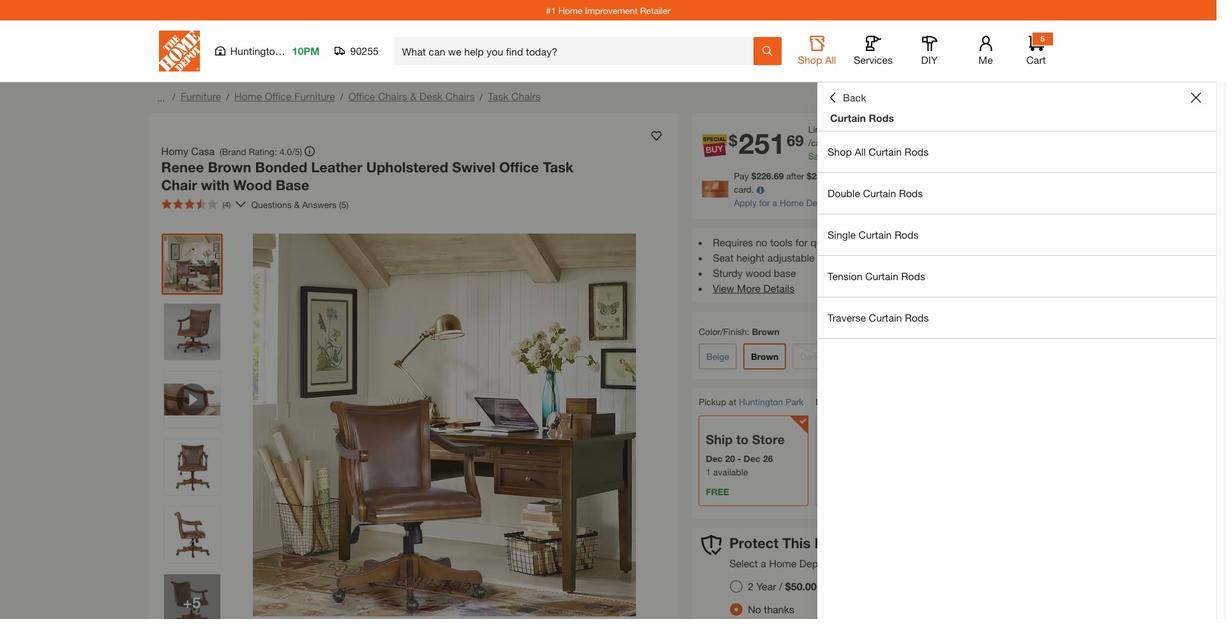 Task type: describe. For each thing, give the bounding box(es) containing it.
all for shop all
[[825, 54, 836, 66]]

color/finish
[[699, 326, 747, 337]]

more
[[737, 282, 761, 294]]

90255 button
[[335, 45, 379, 57]]

$50.00
[[786, 581, 817, 593]]

0 vertical spatial depot
[[806, 197, 831, 208]]

rods for traverse curtain rods
[[905, 312, 929, 324]]

2 year / $50.00
[[748, 581, 817, 593]]

task chairs link
[[488, 90, 541, 102]]

1 vertical spatial &
[[294, 199, 300, 210]]

$ right 'pay'
[[752, 171, 757, 181]]

brown homy casa task chairs renee e1.1 image
[[164, 304, 220, 360]]

delivering
[[816, 397, 855, 408]]

and
[[838, 236, 856, 248]]

$ right "after"
[[807, 171, 812, 181]]

requires no tools for quick and easy assembly seat height adjustable sturdy wood base view more details
[[713, 236, 926, 294]]

for inside requires no tools for quick and easy assembly seat height adjustable sturdy wood base view more details
[[796, 236, 808, 248]]

task inside ... / furniture / home office furniture / office chairs & desk chairs / task chairs
[[488, 90, 509, 102]]

rods for double curtain rods
[[899, 187, 923, 199]]

3 chairs from the left
[[511, 90, 541, 102]]

rods for single curtain rods
[[895, 229, 919, 241]]

homy casa
[[161, 145, 215, 157]]

diy
[[921, 54, 938, 66]]

90255
[[350, 45, 379, 57]]

after
[[786, 171, 804, 181]]

brown homy casa task chairs renee 4f.3 image
[[164, 507, 220, 563]]

What can we help you find today? search field
[[402, 38, 753, 65]]

brown button
[[743, 344, 786, 370]]

0 horizontal spatial 25
[[812, 171, 822, 181]]

rods up 94
[[869, 112, 894, 124]]

wood
[[746, 267, 771, 279]]

/carton
[[808, 137, 837, 148]]

diy button
[[909, 36, 950, 66]]

info image
[[757, 187, 764, 194]]

this
[[783, 535, 811, 552]]

to for ship
[[736, 432, 749, 447]]

1 vertical spatial brown
[[752, 326, 780, 337]]

1 horizontal spatial park
[[786, 397, 804, 408]]

beige
[[707, 351, 729, 362]]

1 horizontal spatial office
[[348, 90, 375, 102]]

with
[[201, 177, 229, 193]]

renee
[[161, 159, 204, 176]]

tools
[[771, 236, 793, 248]]

color/finish : brown
[[699, 326, 780, 337]]

1
[[706, 467, 711, 478]]

/ right 'furniture' link
[[226, 91, 229, 102]]

10pm
[[292, 45, 320, 57]]

plan
[[880, 558, 900, 570]]

shop all button
[[797, 36, 838, 66]]

the home depot logo image
[[159, 31, 200, 72]]

item
[[815, 535, 845, 552]]

rating:
[[249, 146, 277, 157]]

ship
[[706, 432, 733, 447]]

251
[[739, 127, 786, 161]]

order
[[858, 124, 879, 135]]

off
[[824, 171, 842, 181]]

new
[[1030, 171, 1046, 181]]

/ right year
[[779, 581, 783, 593]]

shop for shop all
[[798, 54, 822, 66]]

homy casa link
[[161, 144, 220, 159]]

me button
[[966, 36, 1006, 66]]

69
[[787, 132, 804, 150]]

curtain down back button
[[830, 112, 866, 124]]

cart
[[1027, 54, 1046, 66]]

services button
[[853, 36, 894, 66]]

$ inside $ 251 69
[[729, 132, 737, 150]]

details
[[764, 282, 795, 294]]

$ 251 69
[[729, 127, 804, 161]]

year
[[757, 581, 776, 593]]

brown inside brown button
[[751, 351, 779, 362]]

20 inside ship to store dec 20 - dec 26 1 available
[[725, 453, 735, 464]]

1 horizontal spatial .
[[859, 137, 862, 148]]

1 vertical spatial a
[[773, 197, 777, 208]]

0 horizontal spatial .
[[851, 151, 853, 162]]

3.5 stars image
[[161, 199, 218, 210]]

a inside 'protect this item select a home depot protection plan by allstate for:'
[[761, 558, 766, 570]]

qualifying
[[884, 171, 923, 181]]

/ down 90255 button
[[340, 91, 343, 102]]

curtain for single
[[859, 229, 892, 241]]

free
[[706, 487, 729, 498]]

traverse curtain rods
[[828, 312, 929, 324]]

office inside renee brown bonded leather upholstered swivel office task chair with wood base
[[499, 159, 539, 176]]

select
[[730, 558, 758, 570]]

0 horizontal spatial office
[[265, 90, 292, 102]]

brown inside renee brown bonded leather upholstered swivel office task chair with wood base
[[208, 159, 251, 176]]

curtain right (
[[869, 146, 902, 158]]

/ right ... at the top
[[172, 91, 175, 102]]

upholstered
[[366, 159, 448, 176]]

rods inside shop all curtain rods link
[[905, 146, 929, 158]]

pay $ 226.69 after $ 25 off
[[734, 171, 842, 181]]

apply for a home depot consumer card link
[[734, 197, 897, 208]]

... button
[[155, 89, 167, 107]]

home inside 'protect this item select a home depot protection plan by allstate for:'
[[769, 558, 797, 570]]

protect this item select a home depot protection plan by allstate for:
[[730, 535, 969, 570]]

:
[[747, 326, 750, 337]]

brown homy casa task chairs renee 64.0 image
[[164, 236, 220, 293]]

protection
[[830, 558, 877, 570]]

curtain for traverse
[[869, 312, 902, 324]]

per
[[843, 124, 856, 135]]

limit
[[808, 124, 828, 135]]

0 vertical spatial for
[[759, 197, 770, 208]]

at
[[729, 397, 737, 408]]

pay
[[734, 171, 749, 181]]

store
[[752, 432, 785, 447]]

double
[[828, 187, 860, 199]]

tension curtain rods
[[828, 270, 926, 282]]

questions & answers (5)
[[251, 199, 349, 210]]

drawer close image
[[1191, 93, 1202, 103]]

0 vertical spatial park
[[284, 45, 304, 57]]

single curtain rods link
[[818, 215, 1217, 256]]

(
[[866, 151, 868, 162]]

swivel
[[452, 159, 495, 176]]

me
[[979, 54, 993, 66]]

curtain for double
[[863, 187, 896, 199]]

view more details link
[[713, 282, 795, 294]]



Task type: vqa. For each thing, say whether or not it's contained in the screenshot.
'('
yes



Task type: locate. For each thing, give the bounding box(es) containing it.
0 vertical spatial a
[[1022, 171, 1027, 181]]

brown down (brand on the left top of the page
[[208, 159, 251, 176]]

shop for shop all curtain rods
[[828, 146, 852, 158]]

for:
[[954, 558, 969, 570]]

2
[[748, 581, 754, 593]]

home office furniture link
[[234, 90, 335, 102]]

$ up 160 at the top right
[[839, 137, 844, 148]]

/
[[172, 91, 175, 102], [226, 91, 229, 102], [340, 91, 343, 102], [480, 91, 483, 102], [779, 581, 783, 593]]

2 dec from the left
[[744, 453, 761, 464]]

1 vertical spatial huntington
[[739, 397, 783, 408]]

renee brown bonded leather upholstered swivel office task chair with wood base
[[161, 159, 574, 193]]

single
[[828, 229, 856, 241]]

1 horizontal spatial 20
[[830, 124, 840, 135]]

delivering to
[[816, 397, 868, 408]]

brown down the color/finish : brown
[[751, 351, 779, 362]]

brown right :
[[752, 326, 780, 337]]

0 horizontal spatial for
[[759, 197, 770, 208]]

0 vertical spatial &
[[410, 90, 417, 102]]

& down the base
[[294, 199, 300, 210]]

0 horizontal spatial to
[[736, 432, 749, 447]]

... / furniture / home office furniture / office chairs & desk chairs / task chairs
[[155, 90, 541, 103]]

tension
[[828, 270, 863, 282]]

1 vertical spatial all
[[855, 146, 866, 158]]

home right #1 on the top left of the page
[[559, 5, 583, 16]]

0 vertical spatial to
[[858, 397, 866, 408]]

apply for a home depot consumer card
[[734, 197, 897, 208]]

20 inside limit 20 per order /carton $ 411 . 94 save $ 160 . 25 ( 39 %)
[[830, 124, 840, 135]]

to up -
[[736, 432, 749, 447]]

0 vertical spatial 20
[[830, 124, 840, 135]]

1 horizontal spatial task
[[543, 159, 574, 176]]

0 horizontal spatial park
[[284, 45, 304, 57]]

double curtain rods
[[828, 187, 923, 199]]

. down "411"
[[851, 151, 853, 162]]

20
[[830, 124, 840, 135], [725, 453, 735, 464]]

(brand rating: 4.0 /5)
[[220, 146, 302, 157]]

2 chairs from the left
[[445, 90, 475, 102]]

traverse
[[828, 312, 866, 324]]

1 horizontal spatial furniture
[[294, 90, 335, 102]]

office chairs & desk chairs link
[[348, 90, 475, 102]]

brown
[[208, 159, 251, 176], [752, 326, 780, 337], [751, 351, 779, 362]]

pickup
[[699, 397, 726, 408]]

easy
[[859, 236, 880, 248]]

39
[[868, 151, 878, 162]]

retailer
[[640, 5, 671, 16]]

brown homy casa task chairs renee c3.2 image
[[164, 439, 220, 496]]

office
[[265, 90, 292, 102], [348, 90, 375, 102], [499, 159, 539, 176]]

& left desk
[[410, 90, 417, 102]]

a inside your total qualifying purchase upon opening a new card.
[[1022, 171, 1027, 181]]

brown homy casa task chairs renee 1f.4 image
[[164, 575, 220, 620]]

quick
[[811, 236, 836, 248]]

furniture down 10pm
[[294, 90, 335, 102]]

a left new
[[1022, 171, 1027, 181]]

(brand
[[220, 146, 246, 157]]

depot inside 'protect this item select a home depot protection plan by allstate for:'
[[800, 558, 827, 570]]

shop all curtain rods link
[[818, 132, 1217, 172]]

1 vertical spatial park
[[786, 397, 804, 408]]

option group
[[725, 576, 827, 620]]

a right select
[[761, 558, 766, 570]]

limit 20 per order /carton $ 411 . 94 save $ 160 . 25 ( 39 %)
[[808, 124, 889, 162]]

0 horizontal spatial dec
[[706, 453, 723, 464]]

curtain right and
[[859, 229, 892, 241]]

all
[[825, 54, 836, 66], [855, 146, 866, 158]]

dec up 1
[[706, 453, 723, 464]]

-
[[738, 453, 741, 464]]

1 horizontal spatial 25
[[853, 151, 863, 162]]

(5)
[[339, 199, 349, 210]]

single curtain rods
[[828, 229, 919, 241]]

1 vertical spatial for
[[796, 236, 808, 248]]

20 left per
[[830, 124, 840, 135]]

1 horizontal spatial huntington
[[739, 397, 783, 408]]

0 vertical spatial 25
[[853, 151, 863, 162]]

to for delivering
[[858, 397, 866, 408]]

save
[[808, 151, 828, 162]]

1 horizontal spatial a
[[773, 197, 777, 208]]

0 vertical spatial .
[[859, 137, 862, 148]]

/ left "task chairs" link
[[480, 91, 483, 102]]

0 horizontal spatial &
[[294, 199, 300, 210]]

to right delivering
[[858, 397, 866, 408]]

rods down tension curtain rods
[[905, 312, 929, 324]]

for up adjustable
[[796, 236, 808, 248]]

1 vertical spatial depot
[[800, 558, 827, 570]]

homy
[[161, 145, 188, 157]]

all inside button
[[825, 54, 836, 66]]

park left delivering
[[786, 397, 804, 408]]

0 horizontal spatial task
[[488, 90, 509, 102]]

huntington right at
[[739, 397, 783, 408]]

#1 home improvement retailer
[[546, 5, 671, 16]]

(4)
[[223, 200, 231, 210]]

pickup at huntington park
[[699, 397, 804, 408]]

rods up qualifying on the top
[[905, 146, 929, 158]]

2 vertical spatial brown
[[751, 351, 779, 362]]

rods for tension curtain rods
[[901, 270, 926, 282]]

huntington park
[[230, 45, 304, 57]]

0 vertical spatial brown
[[208, 159, 251, 176]]

25 inside limit 20 per order /carton $ 411 . 94 save $ 160 . 25 ( 39 %)
[[853, 151, 863, 162]]

for down info icon
[[759, 197, 770, 208]]

desk
[[420, 90, 443, 102]]

beige button
[[699, 344, 737, 370]]

1 horizontal spatial chairs
[[445, 90, 475, 102]]

&
[[410, 90, 417, 102], [294, 199, 300, 210]]

0 horizontal spatial all
[[825, 54, 836, 66]]

all left 39
[[855, 146, 866, 158]]

all up back button
[[825, 54, 836, 66]]

total
[[864, 171, 882, 181]]

leather
[[311, 159, 362, 176]]

task inside renee brown bonded leather upholstered swivel office task chair with wood base
[[543, 159, 574, 176]]

your total qualifying purchase upon opening a new card.
[[734, 171, 1046, 195]]

furniture link
[[181, 90, 221, 102]]

226.69
[[757, 171, 784, 181]]

dec right -
[[744, 453, 761, 464]]

curtain rods
[[830, 112, 894, 124]]

1 vertical spatial .
[[851, 151, 853, 162]]

25 left (
[[853, 151, 863, 162]]

0 vertical spatial task
[[488, 90, 509, 102]]

$ left 251
[[729, 132, 737, 150]]

...
[[157, 92, 165, 103]]

(4) button
[[156, 194, 236, 215]]

2 horizontal spatial chairs
[[511, 90, 541, 102]]

411
[[844, 137, 859, 148]]

4.0
[[280, 146, 292, 157]]

rods down 'assembly' in the right top of the page
[[901, 270, 926, 282]]

wood
[[233, 177, 272, 193]]

huntington
[[230, 45, 281, 57], [739, 397, 783, 408]]

$ right save
[[831, 151, 836, 162]]

adjustable
[[768, 252, 815, 264]]

furniture right ... button
[[181, 90, 221, 102]]

. down order
[[859, 137, 862, 148]]

0 horizontal spatial 20
[[725, 453, 735, 464]]

2 vertical spatial a
[[761, 558, 766, 570]]

menu containing shop all curtain rods
[[818, 132, 1217, 339]]

0 vertical spatial huntington
[[230, 45, 281, 57]]

shop
[[798, 54, 822, 66], [828, 146, 852, 158]]

office down 90255 button
[[348, 90, 375, 102]]

0 horizontal spatial shop
[[798, 54, 822, 66]]

rods inside tension curtain rods link
[[901, 270, 926, 282]]

no thanks
[[748, 604, 795, 616]]

6316524675112 image
[[164, 372, 220, 428]]

apply now image
[[702, 181, 734, 198]]

rods down qualifying on the top
[[899, 187, 923, 199]]

depot down off
[[806, 197, 831, 208]]

1 chairs from the left
[[378, 90, 407, 102]]

1 vertical spatial shop
[[828, 146, 852, 158]]

1 vertical spatial to
[[736, 432, 749, 447]]

rods inside double curtain rods link
[[899, 187, 923, 199]]

park up the home office furniture link at top
[[284, 45, 304, 57]]

answers
[[302, 199, 337, 210]]

curtain for tension
[[866, 270, 899, 282]]

protect
[[730, 535, 779, 552]]

all for shop all curtain rods
[[855, 146, 866, 158]]

chair
[[161, 177, 197, 193]]

dec
[[706, 453, 723, 464], [744, 453, 761, 464]]

0 vertical spatial shop
[[798, 54, 822, 66]]

1 horizontal spatial dec
[[744, 453, 761, 464]]

home right 'furniture' link
[[234, 90, 262, 102]]

for
[[759, 197, 770, 208], [796, 236, 808, 248]]

allstate
[[917, 558, 951, 570]]

1 vertical spatial 25
[[812, 171, 822, 181]]

curtain down total
[[863, 187, 896, 199]]

depot down item
[[800, 558, 827, 570]]

purchase
[[925, 171, 962, 181]]

casa
[[191, 145, 215, 157]]

2 furniture from the left
[[294, 90, 335, 102]]

office down huntington park on the left of the page
[[265, 90, 292, 102]]

25 left off
[[812, 171, 822, 181]]

2 horizontal spatial a
[[1022, 171, 1027, 181]]

home down "after"
[[780, 197, 804, 208]]

menu
[[818, 132, 1217, 339]]

traverse curtain rods link
[[818, 298, 1217, 339]]

0 vertical spatial all
[[825, 54, 836, 66]]

rods inside single curtain rods link
[[895, 229, 919, 241]]

1 vertical spatial task
[[543, 159, 574, 176]]

2 horizontal spatial office
[[499, 159, 539, 176]]

curtain right traverse
[[869, 312, 902, 324]]

curtain
[[830, 112, 866, 124], [869, 146, 902, 158], [863, 187, 896, 199], [859, 229, 892, 241], [866, 270, 899, 282], [869, 312, 902, 324]]

rods down card
[[895, 229, 919, 241]]

26
[[763, 453, 773, 464]]

1 horizontal spatial all
[[855, 146, 866, 158]]

(4) link
[[156, 194, 246, 215]]

services
[[854, 54, 893, 66]]

0 horizontal spatial furniture
[[181, 90, 221, 102]]

1 horizontal spatial for
[[796, 236, 808, 248]]

home
[[559, 5, 583, 16], [234, 90, 262, 102], [780, 197, 804, 208], [769, 558, 797, 570]]

bonded
[[255, 159, 307, 176]]

sturdy
[[713, 267, 743, 279]]

shop inside button
[[798, 54, 822, 66]]

chairs
[[378, 90, 407, 102], [445, 90, 475, 102], [511, 90, 541, 102]]

1 horizontal spatial to
[[858, 397, 866, 408]]

rods
[[869, 112, 894, 124], [905, 146, 929, 158], [899, 187, 923, 199], [895, 229, 919, 241], [901, 270, 926, 282], [905, 312, 929, 324]]

0 horizontal spatial chairs
[[378, 90, 407, 102]]

a down '226.69'
[[773, 197, 777, 208]]

home up 2 year / $50.00
[[769, 558, 797, 570]]

home inside ... / furniture / home office furniture / office chairs & desk chairs / task chairs
[[234, 90, 262, 102]]

apply
[[734, 197, 757, 208]]

feedback link image
[[1209, 216, 1226, 285]]

huntington park button
[[739, 397, 804, 408]]

office right swivel on the top of page
[[499, 159, 539, 176]]

curtain down 'easy'
[[866, 270, 899, 282]]

1 horizontal spatial shop
[[828, 146, 852, 158]]

card
[[877, 197, 897, 208]]

20 left -
[[725, 453, 735, 464]]

base
[[276, 177, 309, 193]]

rods inside traverse curtain rods link
[[905, 312, 929, 324]]

1 furniture from the left
[[181, 90, 221, 102]]

1 vertical spatial 20
[[725, 453, 735, 464]]

option group containing 2 year /
[[725, 576, 827, 620]]

huntington left 10pm
[[230, 45, 281, 57]]

by
[[903, 558, 914, 570]]

seat
[[713, 252, 734, 264]]

& inside ... / furniture / home office furniture / office chairs & desk chairs / task chairs
[[410, 90, 417, 102]]

height
[[737, 252, 765, 264]]

1 horizontal spatial &
[[410, 90, 417, 102]]

0 horizontal spatial a
[[761, 558, 766, 570]]

requires
[[713, 236, 753, 248]]

/5)
[[292, 146, 302, 157]]

0 horizontal spatial huntington
[[230, 45, 281, 57]]

back
[[843, 91, 866, 103]]

to inside ship to store dec 20 - dec 26 1 available
[[736, 432, 749, 447]]

available
[[713, 467, 748, 478]]

1 dec from the left
[[706, 453, 723, 464]]



